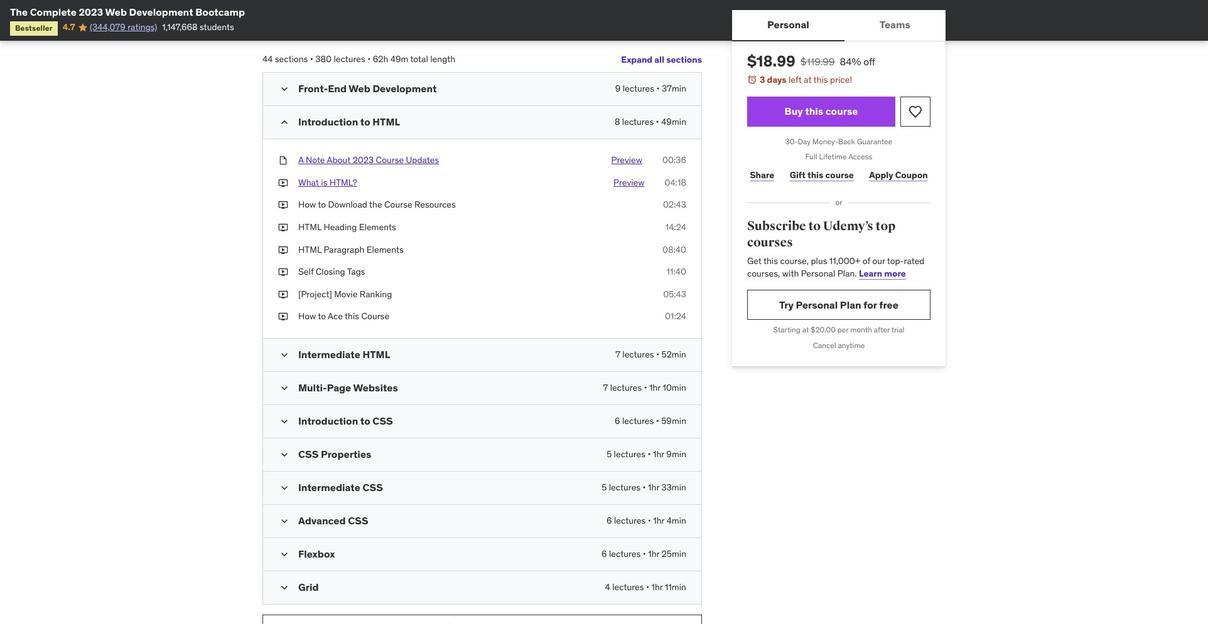 Task type: describe. For each thing, give the bounding box(es) containing it.
course for buy this course
[[826, 105, 858, 117]]

lectures for grid
[[612, 582, 644, 593]]

• left "62h 49m"
[[367, 54, 371, 65]]

ratings)
[[128, 22, 157, 33]]

movie
[[334, 289, 358, 300]]

with
[[782, 268, 799, 279]]

small image for flexbox
[[278, 549, 291, 561]]

small image for introduction to html
[[278, 116, 291, 129]]

alarm image
[[747, 75, 757, 85]]

$18.99 $119.99 84% off
[[747, 51, 875, 71]]

try personal plan for free link
[[747, 290, 931, 321]]

get
[[747, 256, 762, 267]]

lectures for multi-page websites
[[610, 382, 642, 394]]

9min
[[666, 449, 686, 460]]

25min
[[662, 549, 686, 560]]

to for udemy's
[[808, 219, 821, 234]]

0 horizontal spatial web
[[105, 6, 127, 18]]

11:40
[[667, 266, 686, 278]]

1 horizontal spatial development
[[373, 82, 437, 95]]

lectures for introduction to html
[[622, 116, 654, 128]]

intermediate for intermediate css
[[298, 482, 360, 494]]

guarantee
[[857, 137, 892, 146]]

what is html?
[[298, 177, 357, 188]]

$20.00
[[811, 326, 836, 335]]

• for intermediate html
[[656, 349, 659, 360]]

lectures for introduction to css
[[622, 416, 654, 427]]

try
[[779, 299, 794, 311]]

price!
[[830, 74, 852, 85]]

xsmall image for how to ace this course
[[278, 311, 288, 323]]

10min
[[663, 382, 686, 394]]

css right advanced
[[348, 515, 368, 527]]

1 xsmall image from the top
[[278, 155, 288, 167]]

how to download the course resources
[[298, 199, 456, 211]]

xsmall image for html heading elements
[[278, 222, 288, 234]]

length
[[430, 54, 455, 65]]

2 vertical spatial personal
[[796, 299, 838, 311]]

plan.
[[837, 268, 857, 279]]

buy
[[785, 105, 803, 117]]

html heading elements
[[298, 222, 396, 233]]

6 for css
[[607, 515, 612, 527]]

html up 'self'
[[298, 244, 322, 255]]

front-
[[298, 82, 328, 95]]

introduction for introduction to html
[[298, 116, 358, 128]]

small image for advanced css
[[278, 515, 291, 528]]

elements for html heading elements
[[359, 222, 396, 233]]

flexbox
[[298, 548, 335, 561]]

8 lectures • 49min
[[615, 116, 686, 128]]

self
[[298, 266, 314, 278]]

personal inside get this course, plus 11,000+ of our top-rated courses, with personal plan.
[[801, 268, 835, 279]]

1 sections from the left
[[275, 54, 308, 65]]

expand all sections button
[[621, 47, 702, 72]]

1 horizontal spatial web
[[349, 82, 370, 95]]

share button
[[747, 163, 777, 188]]

6 lectures • 59min
[[615, 416, 686, 427]]

lectures for advanced css
[[614, 515, 646, 527]]

ranking
[[360, 289, 392, 300]]

udemy's
[[823, 219, 873, 234]]

starting
[[773, 326, 801, 335]]

is
[[321, 177, 327, 188]]

try personal plan for free
[[779, 299, 899, 311]]

html up websites
[[363, 348, 390, 361]]

download
[[328, 199, 367, 211]]

websites
[[353, 382, 398, 394]]

complete
[[30, 6, 77, 18]]

30-day money-back guarantee full lifetime access
[[785, 137, 892, 162]]

1,147,668
[[162, 22, 198, 33]]

month
[[850, 326, 872, 335]]

small image for css properties
[[278, 449, 291, 461]]

plan
[[840, 299, 861, 311]]

how for how to download the course resources
[[298, 199, 316, 211]]

buy this course
[[785, 105, 858, 117]]

learn
[[859, 268, 882, 279]]

cancel
[[813, 341, 836, 351]]

left
[[789, 74, 802, 85]]

apply coupon button
[[867, 163, 931, 188]]

html down front-end web development
[[373, 116, 400, 128]]

all
[[655, 54, 664, 65]]

08:40
[[662, 244, 686, 255]]

to for download
[[318, 199, 326, 211]]

gift this course link
[[787, 163, 857, 188]]

1hr left 11min
[[652, 582, 663, 593]]

3
[[760, 74, 765, 85]]

preview for 00:36
[[611, 155, 642, 166]]

css down properties
[[363, 482, 383, 494]]

• for advanced css
[[648, 515, 651, 527]]

lectures for front-end web development
[[623, 83, 654, 94]]

wishlist image
[[908, 104, 923, 119]]

7 for intermediate html
[[616, 349, 620, 360]]

preview for 04:18
[[614, 177, 645, 188]]

5 lectures • 1hr 33min
[[602, 482, 686, 494]]

lifetime
[[819, 152, 847, 162]]

closing
[[316, 266, 345, 278]]

00:36
[[662, 155, 686, 166]]

this for get
[[764, 256, 778, 267]]

• for flexbox
[[643, 549, 646, 560]]

sections inside dropdown button
[[666, 54, 702, 65]]

advanced
[[298, 515, 346, 527]]

52min
[[662, 349, 686, 360]]

trial
[[891, 326, 905, 335]]

starting at $20.00 per month after trial cancel anytime
[[773, 326, 905, 351]]

2 vertical spatial 6
[[602, 549, 607, 560]]

for
[[864, 299, 877, 311]]

11,000+
[[829, 256, 861, 267]]

our
[[872, 256, 885, 267]]

84%
[[840, 55, 861, 68]]

9
[[615, 83, 621, 94]]

• for front-end web development
[[656, 83, 660, 94]]

to for ace
[[318, 311, 326, 322]]

html?
[[330, 177, 357, 188]]

html left heading
[[298, 222, 322, 233]]

7 for multi-page websites
[[603, 382, 608, 394]]

59min
[[661, 416, 686, 427]]

small image for grid
[[278, 582, 291, 595]]

xsmall image for html paragraph elements
[[278, 244, 288, 256]]

ace
[[328, 311, 343, 322]]

multi-page websites
[[298, 382, 398, 394]]

css left properties
[[298, 448, 319, 461]]



Task type: vqa. For each thing, say whether or not it's contained in the screenshot.


Task type: locate. For each thing, give the bounding box(es) containing it.
elements down how to download the course resources
[[359, 222, 396, 233]]

at left $20.00
[[802, 326, 809, 335]]

intermediate up page
[[298, 348, 360, 361]]

1 vertical spatial 5
[[602, 482, 607, 494]]

• for grid
[[646, 582, 649, 593]]

html
[[373, 116, 400, 128], [298, 222, 322, 233], [298, 244, 322, 255], [363, 348, 390, 361]]

0 vertical spatial intermediate
[[298, 348, 360, 361]]

0 horizontal spatial development
[[129, 6, 193, 18]]

0 horizontal spatial 2023
[[79, 6, 103, 18]]

1 vertical spatial elements
[[367, 244, 404, 255]]

2 xsmall image from the top
[[278, 177, 288, 189]]

plus
[[811, 256, 827, 267]]

• left 10min
[[644, 382, 647, 394]]

small image
[[278, 83, 291, 96], [278, 116, 291, 129], [278, 349, 291, 362], [278, 382, 291, 395], [278, 416, 291, 428], [278, 449, 291, 461], [278, 482, 291, 495], [278, 549, 291, 561]]

• left 25min
[[643, 549, 646, 560]]

1 vertical spatial 6
[[607, 515, 612, 527]]

this right buy
[[805, 105, 823, 117]]

to for css
[[360, 415, 370, 428]]

1 horizontal spatial sections
[[666, 54, 702, 65]]

33min
[[662, 482, 686, 494]]

8
[[615, 116, 620, 128]]

1hr left 4min
[[653, 515, 665, 527]]

to for html
[[360, 116, 370, 128]]

$18.99
[[747, 51, 795, 71]]

2 course from the top
[[825, 169, 854, 181]]

subscribe
[[747, 219, 806, 234]]

what
[[298, 177, 319, 188]]

of
[[863, 256, 870, 267]]

2023 up (344,079
[[79, 6, 103, 18]]

intermediate css
[[298, 482, 383, 494]]

front-end web development
[[298, 82, 437, 95]]

multi-
[[298, 382, 327, 394]]

1 vertical spatial intermediate
[[298, 482, 360, 494]]

days
[[767, 74, 787, 85]]

2 how from the top
[[298, 311, 316, 322]]

to
[[360, 116, 370, 128], [318, 199, 326, 211], [808, 219, 821, 234], [318, 311, 326, 322], [360, 415, 370, 428]]

6 small image from the top
[[278, 449, 291, 461]]

1hr for intermediate
[[648, 482, 659, 494]]

xsmall image
[[278, 155, 288, 167], [278, 177, 288, 189], [278, 199, 288, 212], [278, 222, 288, 234], [278, 311, 288, 323]]

intermediate up advanced css
[[298, 482, 360, 494]]

tags
[[347, 266, 365, 278]]

css
[[373, 415, 393, 428], [298, 448, 319, 461], [363, 482, 383, 494], [348, 515, 368, 527]]

lectures right the 8
[[622, 116, 654, 128]]

6 lectures • 1hr 25min
[[602, 549, 686, 560]]

small image for front-end web development
[[278, 83, 291, 96]]

personal up $20.00
[[796, 299, 838, 311]]

• left 11min
[[646, 582, 649, 593]]

1 vertical spatial web
[[349, 82, 370, 95]]

1 small image from the top
[[278, 83, 291, 96]]

small image left advanced
[[278, 515, 291, 528]]

3 small image from the top
[[278, 349, 291, 362]]

sections right all
[[666, 54, 702, 65]]

0 vertical spatial web
[[105, 6, 127, 18]]

0 vertical spatial how
[[298, 199, 316, 211]]

how to ace this course
[[298, 311, 389, 322]]

• left 9min
[[648, 449, 651, 460]]

course right the the
[[384, 199, 412, 211]]

lectures up 4 at the right bottom of page
[[609, 549, 641, 560]]

5 for css properties
[[607, 449, 612, 460]]

• for intermediate css
[[643, 482, 646, 494]]

small image for introduction to css
[[278, 416, 291, 428]]

sections right 44
[[275, 54, 308, 65]]

lectures right 4 at the right bottom of page
[[612, 582, 644, 593]]

coupon
[[895, 169, 928, 181]]

9 lectures • 37min
[[615, 83, 686, 94]]

elements for html paragraph elements
[[367, 244, 404, 255]]

small image
[[278, 515, 291, 528], [278, 582, 291, 595]]

0 vertical spatial personal
[[767, 18, 809, 31]]

1 vertical spatial small image
[[278, 582, 291, 595]]

development down "62h 49m"
[[373, 82, 437, 95]]

1hr left 9min
[[653, 449, 664, 460]]

page
[[327, 382, 351, 394]]

5 lectures • 1hr 9min
[[607, 449, 686, 460]]

the
[[10, 6, 28, 18]]

css properties
[[298, 448, 371, 461]]

course for resources
[[384, 199, 412, 211]]

web right end
[[349, 82, 370, 95]]

6 for to
[[615, 416, 620, 427]]

course down lifetime
[[825, 169, 854, 181]]

the
[[369, 199, 382, 211]]

course for gift this course
[[825, 169, 854, 181]]

introduction up css properties
[[298, 415, 358, 428]]

get this course, plus 11,000+ of our top-rated courses, with personal plan.
[[747, 256, 925, 279]]

web up '(344,079 ratings)' at the top left
[[105, 6, 127, 18]]

how down [project] on the left top of the page
[[298, 311, 316, 322]]

1hr for advanced
[[653, 515, 665, 527]]

personal down "plus"
[[801, 268, 835, 279]]

1 horizontal spatial 2023
[[353, 155, 374, 166]]

top-
[[887, 256, 904, 267]]

teams
[[880, 18, 910, 31]]

• for introduction to css
[[656, 416, 659, 427]]

04:18
[[665, 177, 686, 188]]

02:43
[[663, 199, 686, 211]]

1 vertical spatial 2023
[[353, 155, 374, 166]]

more
[[884, 268, 906, 279]]

introduction down end
[[298, 116, 358, 128]]

1 vertical spatial preview
[[614, 177, 645, 188]]

this for buy
[[805, 105, 823, 117]]

top
[[876, 219, 896, 234]]

0 vertical spatial small image
[[278, 515, 291, 528]]

lectures for intermediate html
[[622, 349, 654, 360]]

05:43
[[663, 289, 686, 300]]

subscribe to udemy's top courses
[[747, 219, 896, 250]]

personal
[[767, 18, 809, 31], [801, 268, 835, 279], [796, 299, 838, 311]]

off
[[864, 55, 875, 68]]

• left 59min
[[656, 416, 659, 427]]

4.7
[[63, 22, 75, 33]]

• left 380
[[310, 54, 313, 65]]

gift this course
[[790, 169, 854, 181]]

44 sections • 380 lectures • 62h 49m total length
[[262, 54, 455, 65]]

• left 37min
[[656, 83, 660, 94]]

this right gift
[[808, 169, 824, 181]]

course for updates
[[376, 155, 404, 166]]

intermediate html
[[298, 348, 390, 361]]

preview left the 04:18
[[614, 177, 645, 188]]

to down websites
[[360, 415, 370, 428]]

how down what
[[298, 199, 316, 211]]

7 lectures • 1hr 10min
[[603, 382, 686, 394]]

6 lectures • 1hr 4min
[[607, 515, 686, 527]]

to down front-end web development
[[360, 116, 370, 128]]

how for how to ace this course
[[298, 311, 316, 322]]

6 up 6 lectures • 1hr 25min at the bottom of the page
[[607, 515, 612, 527]]

2 xsmall image from the top
[[278, 266, 288, 279]]

small image left grid
[[278, 582, 291, 595]]

introduction for introduction to css
[[298, 415, 358, 428]]

preview down the 8
[[611, 155, 642, 166]]

gift
[[790, 169, 806, 181]]

0 vertical spatial xsmall image
[[278, 244, 288, 256]]

xsmall image left paragraph
[[278, 244, 288, 256]]

lectures for flexbox
[[609, 549, 641, 560]]

1 intermediate from the top
[[298, 348, 360, 361]]

a note about 2023 course updates
[[298, 155, 439, 166]]

per
[[838, 326, 849, 335]]

1hr for css
[[653, 449, 664, 460]]

1 small image from the top
[[278, 515, 291, 528]]

2 introduction from the top
[[298, 415, 358, 428]]

this inside get this course, plus 11,000+ of our top-rated courses, with personal plan.
[[764, 256, 778, 267]]

1 horizontal spatial 7
[[616, 349, 620, 360]]

5 for intermediate css
[[602, 482, 607, 494]]

tab list
[[732, 10, 946, 41]]

1 vertical spatial course
[[825, 169, 854, 181]]

1 vertical spatial how
[[298, 311, 316, 322]]

4 small image from the top
[[278, 382, 291, 395]]

1 how from the top
[[298, 199, 316, 211]]

at right left
[[804, 74, 812, 85]]

xsmall image for self closing tags
[[278, 266, 288, 279]]

teams button
[[845, 10, 946, 40]]

0 vertical spatial 5
[[607, 449, 612, 460]]

0 vertical spatial development
[[129, 6, 193, 18]]

bestseller
[[15, 23, 53, 33]]

about
[[327, 155, 351, 166]]

development up 1,147,668
[[129, 6, 193, 18]]

1 vertical spatial xsmall image
[[278, 266, 288, 279]]

1hr left 10min
[[649, 382, 661, 394]]

7 small image from the top
[[278, 482, 291, 495]]

5 up '5 lectures • 1hr 33min'
[[607, 449, 612, 460]]

0 vertical spatial introduction
[[298, 116, 358, 128]]

2 small image from the top
[[278, 582, 291, 595]]

0 vertical spatial elements
[[359, 222, 396, 233]]

elements
[[359, 222, 396, 233], [367, 244, 404, 255]]

expand
[[621, 54, 653, 65]]

small image for multi-page websites
[[278, 382, 291, 395]]

1 vertical spatial personal
[[801, 268, 835, 279]]

30-
[[785, 137, 798, 146]]

8 small image from the top
[[278, 549, 291, 561]]

2 vertical spatial xsmall image
[[278, 289, 288, 301]]

courses,
[[747, 268, 780, 279]]

apply
[[869, 169, 893, 181]]

css down websites
[[373, 415, 393, 428]]

1hr for multi-
[[649, 382, 661, 394]]

this up courses,
[[764, 256, 778, 267]]

self closing tags
[[298, 266, 365, 278]]

62h 49m
[[373, 54, 408, 65]]

1hr left 25min
[[648, 549, 659, 560]]

course inside button
[[376, 155, 404, 166]]

lectures right 9
[[623, 83, 654, 94]]

0 horizontal spatial 7
[[603, 382, 608, 394]]

2 vertical spatial course
[[361, 311, 389, 322]]

1 xsmall image from the top
[[278, 244, 288, 256]]

day
[[798, 137, 811, 146]]

xsmall image left [project] on the left top of the page
[[278, 289, 288, 301]]

lectures up 6 lectures • 59min
[[610, 382, 642, 394]]

1 introduction from the top
[[298, 116, 358, 128]]

1 vertical spatial introduction
[[298, 415, 358, 428]]

• left 49min
[[656, 116, 659, 128]]

5 small image from the top
[[278, 416, 291, 428]]

this right the ace
[[345, 311, 359, 322]]

1 vertical spatial at
[[802, 326, 809, 335]]

• for multi-page websites
[[644, 382, 647, 394]]

01:24
[[665, 311, 686, 322]]

2023 right about
[[353, 155, 374, 166]]

5 xsmall image from the top
[[278, 311, 288, 323]]

2 small image from the top
[[278, 116, 291, 129]]

1 vertical spatial 7
[[603, 382, 608, 394]]

this down $119.99
[[814, 74, 828, 85]]

learn more link
[[859, 268, 906, 279]]

at inside starting at $20.00 per month after trial cancel anytime
[[802, 326, 809, 335]]

4 xsmall image from the top
[[278, 222, 288, 234]]

1,147,668 students
[[162, 22, 234, 33]]

apply coupon
[[869, 169, 928, 181]]

• left 4min
[[648, 515, 651, 527]]

xsmall image for how to download the course resources
[[278, 199, 288, 212]]

personal up the $18.99
[[767, 18, 809, 31]]

intermediate for intermediate html
[[298, 348, 360, 361]]

course,
[[780, 256, 809, 267]]

rated
[[904, 256, 925, 267]]

1 course from the top
[[826, 105, 858, 117]]

learn more
[[859, 268, 906, 279]]

elements right paragraph
[[367, 244, 404, 255]]

this inside button
[[805, 105, 823, 117]]

this for gift
[[808, 169, 824, 181]]

small image for intermediate html
[[278, 349, 291, 362]]

2023 inside button
[[353, 155, 374, 166]]

share
[[750, 169, 774, 181]]

total
[[410, 54, 428, 65]]

5 up "6 lectures • 1hr 4min"
[[602, 482, 607, 494]]

course up back
[[826, 105, 858, 117]]

sections
[[275, 54, 308, 65], [666, 54, 702, 65]]

0 vertical spatial course
[[826, 105, 858, 117]]

2 sections from the left
[[666, 54, 702, 65]]

xsmall image left 'self'
[[278, 266, 288, 279]]

0 vertical spatial 7
[[616, 349, 620, 360]]

full
[[805, 152, 817, 162]]

development
[[129, 6, 193, 18], [373, 82, 437, 95]]

how
[[298, 199, 316, 211], [298, 311, 316, 322]]

lectures down 7 lectures • 1hr 10min
[[622, 416, 654, 427]]

• left 33min
[[643, 482, 646, 494]]

2 intermediate from the top
[[298, 482, 360, 494]]

3 xsmall image from the top
[[278, 289, 288, 301]]

xsmall image
[[278, 244, 288, 256], [278, 266, 288, 279], [278, 289, 288, 301]]

lectures up '5 lectures • 1hr 33min'
[[614, 449, 646, 460]]

to left udemy's
[[808, 219, 821, 234]]

this
[[814, 74, 828, 85], [805, 105, 823, 117], [808, 169, 824, 181], [764, 256, 778, 267], [345, 311, 359, 322]]

course inside button
[[826, 105, 858, 117]]

to inside subscribe to udemy's top courses
[[808, 219, 821, 234]]

7 lectures • 52min
[[616, 349, 686, 360]]

1hr left 33min
[[648, 482, 659, 494]]

6 up 4 at the right bottom of page
[[602, 549, 607, 560]]

[project] movie ranking
[[298, 289, 392, 300]]

$119.99
[[801, 55, 835, 68]]

lectures for css properties
[[614, 449, 646, 460]]

• for introduction to html
[[656, 116, 659, 128]]

bootcamp
[[195, 6, 245, 18]]

6 down 7 lectures • 1hr 10min
[[615, 416, 620, 427]]

to left the ace
[[318, 311, 326, 322]]

0 horizontal spatial sections
[[275, 54, 308, 65]]

0 vertical spatial 2023
[[79, 6, 103, 18]]

html paragraph elements
[[298, 244, 404, 255]]

course down ranking
[[361, 311, 389, 322]]

0 vertical spatial course
[[376, 155, 404, 166]]

0 vertical spatial preview
[[611, 155, 642, 166]]

a note about 2023 course updates button
[[298, 155, 439, 167]]

0 vertical spatial at
[[804, 74, 812, 85]]

to down is
[[318, 199, 326, 211]]

1 vertical spatial development
[[373, 82, 437, 95]]

3 xsmall image from the top
[[278, 199, 288, 212]]

note
[[306, 155, 325, 166]]

lectures for intermediate css
[[609, 482, 641, 494]]

lectures up 6 lectures • 1hr 25min at the bottom of the page
[[614, 515, 646, 527]]

heading
[[324, 222, 357, 233]]

personal inside button
[[767, 18, 809, 31]]

web
[[105, 6, 127, 18], [349, 82, 370, 95]]

lectures up "6 lectures • 1hr 4min"
[[609, 482, 641, 494]]

tab list containing personal
[[732, 10, 946, 41]]

1 vertical spatial course
[[384, 199, 412, 211]]

or
[[835, 198, 842, 207]]

end
[[328, 82, 347, 95]]

lectures right 380
[[334, 54, 365, 65]]

0 vertical spatial 6
[[615, 416, 620, 427]]

course left updates
[[376, 155, 404, 166]]

xsmall image for [project] movie ranking
[[278, 289, 288, 301]]

lectures up 7 lectures • 1hr 10min
[[622, 349, 654, 360]]

• left the 52min
[[656, 349, 659, 360]]

small image for intermediate css
[[278, 482, 291, 495]]

• for css properties
[[648, 449, 651, 460]]



